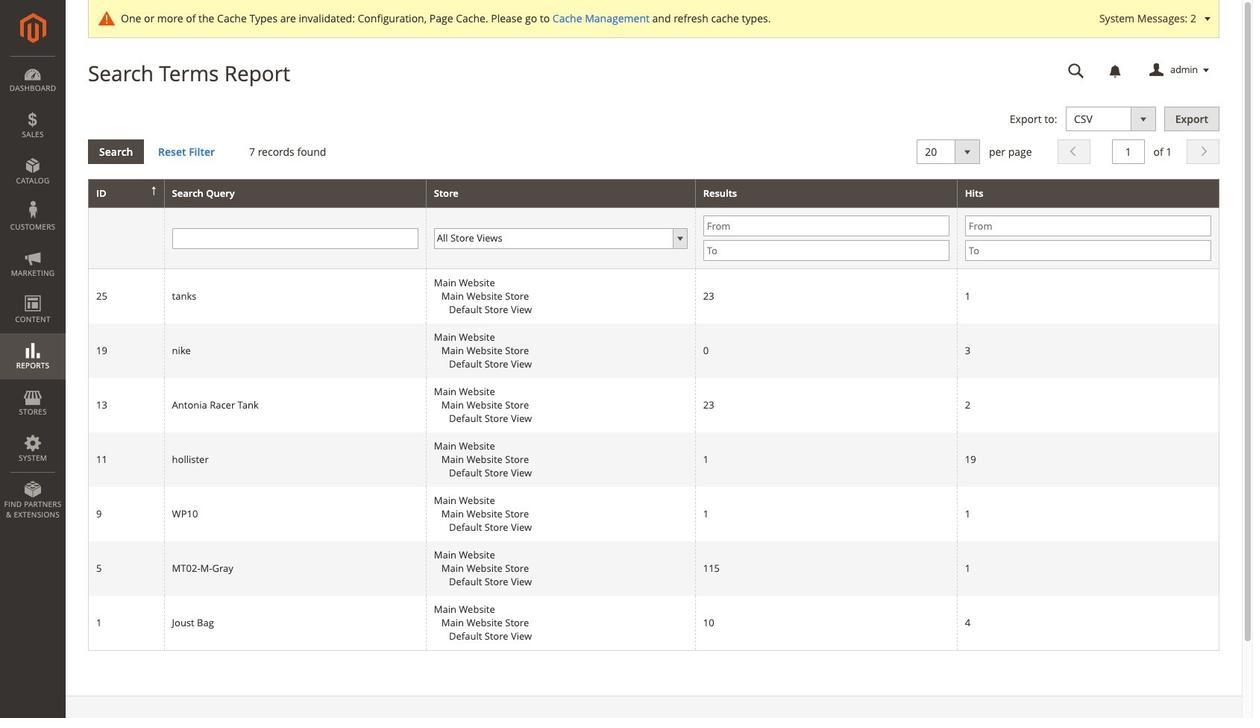 Task type: describe. For each thing, give the bounding box(es) containing it.
from text field for 2nd to text field from the left
[[966, 216, 1212, 237]]

2 to text field from the left
[[966, 241, 1212, 261]]



Task type: locate. For each thing, give the bounding box(es) containing it.
magento admin panel image
[[20, 13, 46, 43]]

1 horizontal spatial from text field
[[966, 216, 1212, 237]]

from text field for second to text field from right
[[704, 216, 950, 237]]

1 horizontal spatial to text field
[[966, 241, 1212, 261]]

menu bar
[[0, 56, 66, 528]]

0 horizontal spatial from text field
[[704, 216, 950, 237]]

0 horizontal spatial to text field
[[704, 241, 950, 261]]

1 to text field from the left
[[704, 241, 950, 261]]

To text field
[[704, 241, 950, 261], [966, 241, 1212, 261]]

None text field
[[1113, 139, 1145, 164]]

None text field
[[1058, 57, 1096, 84], [172, 228, 418, 249], [1058, 57, 1096, 84], [172, 228, 418, 249]]

From text field
[[704, 216, 950, 237], [966, 216, 1212, 237]]

2 from text field from the left
[[966, 216, 1212, 237]]

1 from text field from the left
[[704, 216, 950, 237]]



